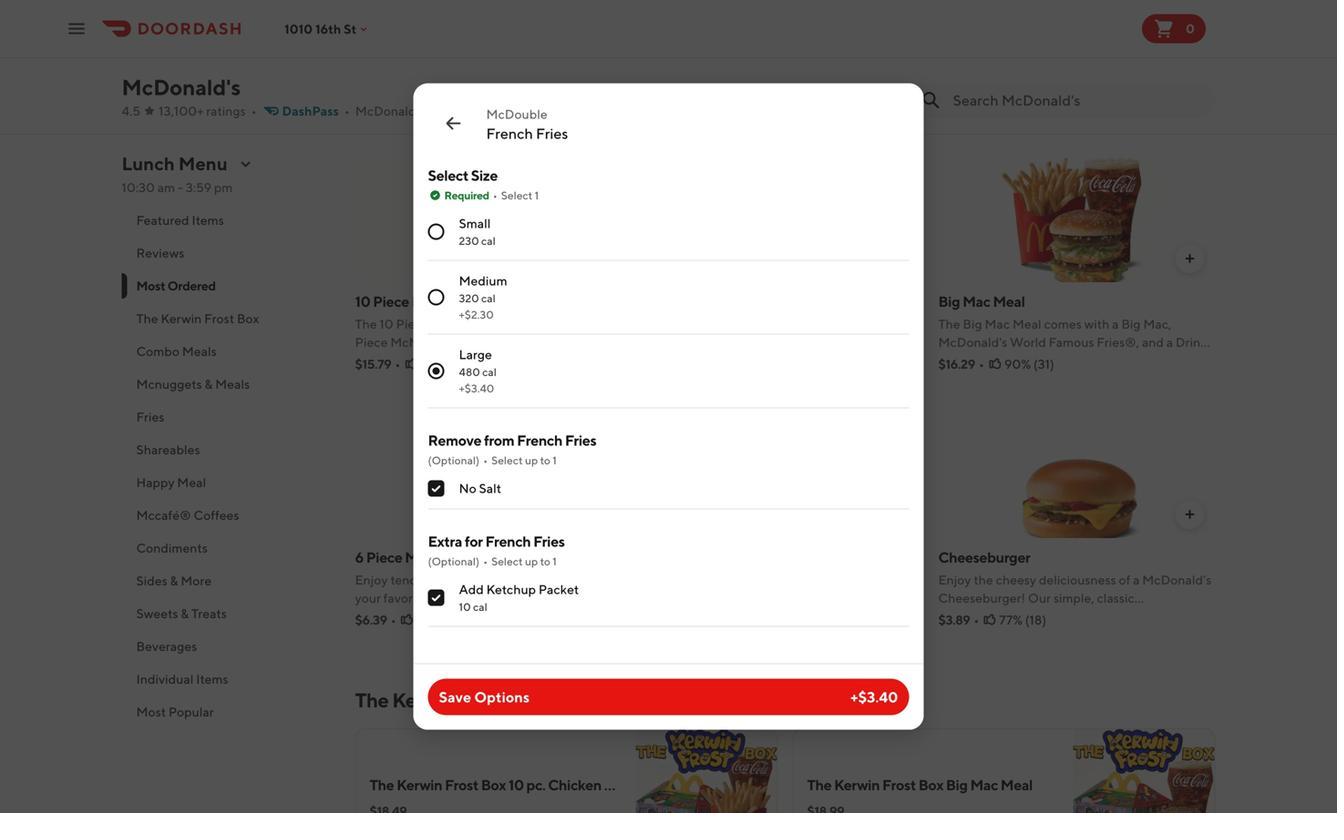 Task type: locate. For each thing, give the bounding box(es) containing it.
2 vertical spatial 1
[[553, 556, 557, 568]]

1 vertical spatial french
[[517, 432, 562, 449]]

1 vertical spatial meals
[[215, 377, 250, 392]]

items for featured items
[[192, 213, 224, 228]]

up for from
[[525, 454, 538, 467]]

& for sweets
[[181, 607, 189, 622]]

size
[[471, 167, 498, 184]]

to for extra for french fries
[[540, 556, 550, 568]]

• inside remove from french fries (optional) • select up to 1
[[483, 454, 488, 467]]

items down beverages button
[[196, 672, 228, 687]]

1 vertical spatial most
[[136, 705, 166, 720]]

0 vertical spatial meals
[[182, 344, 217, 359]]

add item to cart image
[[1183, 0, 1197, 10], [891, 252, 906, 266], [599, 508, 614, 522], [1183, 508, 1197, 522]]

no
[[459, 481, 476, 496]]

2 vertical spatial box
[[919, 777, 943, 794]]

select inside extra for french fries (optional) • select up to 1
[[491, 556, 523, 568]]

1 vertical spatial (optional)
[[428, 556, 480, 568]]

1 vertical spatial +$3.40
[[851, 689, 898, 706]]

more
[[181, 574, 212, 589]]

cheeseburger right 2
[[366, 37, 458, 54]]

+$2.30
[[459, 309, 494, 321]]

1 most from the top
[[136, 278, 165, 294]]

(optional) down extra on the bottom left
[[428, 556, 480, 568]]

10 piece mcnuggets meal image
[[355, 153, 632, 283]]

0 vertical spatial mcnuggets
[[412, 293, 488, 310]]

2 up from the top
[[525, 556, 538, 568]]

most inside button
[[136, 705, 166, 720]]

Item Search search field
[[953, 90, 1201, 110]]

the kerwin frost box button
[[122, 303, 333, 335]]

1 (optional) from the top
[[428, 454, 480, 467]]

mcdonald's up '13,100+'
[[122, 74, 241, 100]]

0 vertical spatial cheeseburger
[[366, 37, 458, 54]]

medium 320 cal +$2.30
[[459, 273, 507, 321]]

0 vertical spatial 10
[[355, 293, 370, 310]]

0 horizontal spatial add item to cart image
[[599, 252, 614, 266]]

back image
[[443, 113, 464, 134]]

& left more
[[170, 574, 178, 589]]

+$3.40
[[459, 382, 494, 395], [851, 689, 898, 706]]

2 to from the top
[[540, 556, 550, 568]]

to inside extra for french fries (optional) • select up to 1
[[540, 556, 550, 568]]

0 vertical spatial items
[[192, 213, 224, 228]]

& down combo meals button
[[205, 377, 213, 392]]

the kerwin frost box
[[136, 311, 259, 326], [355, 689, 542, 713]]

0 vertical spatial box
[[237, 311, 259, 326]]

1 vertical spatial box
[[508, 689, 542, 713]]

1 horizontal spatial 10
[[459, 601, 471, 614]]

+$3.40 inside large 480 cal +$3.40
[[459, 382, 494, 395]]

1 vertical spatial cheeseburger
[[938, 549, 1030, 567]]

• down size
[[493, 189, 497, 202]]

0 button
[[1142, 14, 1206, 43]]

6 piece mcnuggets
[[355, 549, 481, 567]]

93% (43)
[[997, 101, 1048, 116]]

0 vertical spatial to
[[540, 454, 550, 467]]

add item to cart image for 10 piece mcnuggets meal
[[599, 252, 614, 266]]

no salt
[[459, 481, 501, 496]]

1 vertical spatial piece
[[366, 549, 402, 567]]

0 vertical spatial (optional)
[[428, 454, 480, 467]]

1 vertical spatial items
[[196, 672, 228, 687]]

remove from french fries (optional) • select up to 1
[[428, 432, 596, 467]]

1 vertical spatial up
[[525, 556, 538, 568]]

select up ketchup
[[491, 556, 523, 568]]

the kerwin frost box down (11)
[[355, 689, 542, 713]]

fries inside mcdouble french fries
[[536, 125, 568, 142]]

lunch
[[122, 153, 175, 175]]

cal for small
[[481, 235, 496, 247]]

cal right the 230
[[481, 235, 496, 247]]

• right $15.89
[[396, 101, 401, 116]]

fries up shareables
[[136, 410, 164, 425]]

2 most from the top
[[136, 705, 166, 720]]

$9.19 •
[[938, 101, 977, 116]]

mac
[[963, 293, 990, 310], [970, 777, 998, 794]]

cal inside small 230 cal
[[481, 235, 496, 247]]

0
[[1186, 21, 1195, 36]]

90% left (11)
[[416, 613, 443, 628]]

(optional) down remove
[[428, 454, 480, 467]]

No Salt checkbox
[[428, 481, 444, 497]]

1
[[535, 189, 539, 202], [553, 454, 557, 467], [553, 556, 557, 568]]

select size group
[[428, 165, 909, 409]]

french right from
[[517, 432, 562, 449]]

1 inside select size group
[[535, 189, 539, 202]]

1 for extra for french fries
[[553, 556, 557, 568]]

0 horizontal spatial +$3.40
[[459, 382, 494, 395]]

large
[[459, 347, 492, 362]]

10
[[355, 293, 370, 310], [459, 601, 471, 614]]

(10)
[[748, 613, 771, 628]]

cal right 480
[[482, 366, 497, 379]]

90% for meal
[[1004, 357, 1031, 372]]

frost inside the kerwin frost box button
[[204, 311, 234, 326]]

1 vertical spatial 10
[[459, 601, 471, 614]]

piece up $15.79 •
[[373, 293, 409, 310]]

mcnuggets right 'chicken'
[[604, 777, 680, 794]]

2 horizontal spatial add item to cart image
[[1183, 252, 1197, 266]]

from
[[484, 432, 514, 449]]

chicken
[[548, 777, 602, 794]]

most down individual
[[136, 705, 166, 720]]

select
[[428, 167, 468, 184], [501, 189, 533, 202], [491, 454, 523, 467], [491, 556, 523, 568]]

0 horizontal spatial 90%
[[416, 613, 443, 628]]

up inside extra for french fries (optional) • select up to 1
[[525, 556, 538, 568]]

up
[[525, 454, 538, 467], [525, 556, 538, 568]]

add item to cart image for 93% (43)
[[1183, 0, 1197, 10]]

the kerwin frost box down the ordered
[[136, 311, 259, 326]]

mcdouble french fries
[[486, 107, 568, 142]]

2 horizontal spatial box
[[919, 777, 943, 794]]

1 vertical spatial 90%
[[416, 613, 443, 628]]

most popular
[[136, 705, 214, 720]]

mcnuggets for 10 piece mcnuggets meal
[[412, 293, 488, 310]]

(optional)
[[428, 454, 480, 467], [428, 556, 480, 568]]

condiments button
[[122, 532, 333, 565]]

2 (optional) from the top
[[428, 556, 480, 568]]

extra
[[428, 533, 462, 551]]

0 vertical spatial the kerwin frost box
[[136, 311, 259, 326]]

1 inside extra for french fries (optional) • select up to 1
[[553, 556, 557, 568]]

to inside remove from french fries (optional) • select up to 1
[[540, 454, 550, 467]]

save options
[[439, 689, 530, 706]]

the
[[136, 311, 158, 326], [355, 689, 389, 713], [370, 777, 394, 794], [807, 777, 832, 794]]

0 vertical spatial french
[[486, 125, 533, 142]]

french down mcdouble
[[486, 125, 533, 142]]

mcdonald's left 0.6
[[355, 103, 424, 118]]

& inside button
[[181, 607, 189, 622]]

None radio
[[428, 224, 444, 240], [428, 289, 444, 306], [428, 363, 444, 380], [428, 224, 444, 240], [428, 289, 444, 306], [428, 363, 444, 380]]

cheeseburger
[[366, 37, 458, 54], [938, 549, 1030, 567]]

select inside remove from french fries (optional) • select up to 1
[[491, 454, 523, 467]]

french for for
[[485, 533, 531, 551]]

1 vertical spatial mac
[[970, 777, 998, 794]]

0 vertical spatial mcdonald's
[[122, 74, 241, 100]]

1 vertical spatial the kerwin frost box
[[355, 689, 542, 713]]

cal for medium
[[481, 292, 496, 305]]

add item to cart image
[[599, 252, 614, 266], [1183, 252, 1197, 266], [891, 508, 906, 522]]

the inside button
[[136, 311, 158, 326]]

sides & more
[[136, 574, 212, 589]]

frost
[[204, 311, 234, 326], [458, 689, 505, 713], [445, 777, 478, 794], [882, 777, 916, 794]]

1 horizontal spatial &
[[181, 607, 189, 622]]

• right $6.39
[[391, 613, 396, 628]]

mcnuggets
[[412, 293, 488, 310], [405, 549, 481, 567], [604, 777, 680, 794]]

0 vertical spatial 90%
[[1004, 357, 1031, 372]]

0 horizontal spatial box
[[237, 311, 259, 326]]

mcnuggets for 6 piece mcnuggets
[[405, 549, 481, 567]]

menu
[[178, 153, 228, 175]]

medium
[[459, 273, 507, 288]]

featured items button
[[122, 204, 333, 237]]

90% (31)
[[1004, 357, 1054, 372]]

french inside extra for french fries (optional) • select up to 1
[[485, 533, 531, 551]]

0 vertical spatial &
[[205, 377, 213, 392]]

2 vertical spatial mcnuggets
[[604, 777, 680, 794]]

add item to cart image for big mac meal
[[1183, 252, 1197, 266]]

remove from french fries group
[[428, 431, 909, 510]]

piece right 6
[[366, 549, 402, 567]]

meals up mcnuggets & meals
[[182, 344, 217, 359]]

most down "reviews"
[[136, 278, 165, 294]]

13,100+ ratings •
[[159, 103, 257, 118]]

1 vertical spatial mcdonald's
[[355, 103, 424, 118]]

french right for
[[485, 533, 531, 551]]

most popular button
[[122, 696, 333, 729]]

0 horizontal spatial the kerwin frost box
[[136, 311, 259, 326]]

• left $15.89
[[344, 103, 350, 118]]

480
[[459, 366, 480, 379]]

cal inside add ketchup packet 10 cal
[[473, 601, 487, 614]]

most for most popular
[[136, 705, 166, 720]]

french inside remove from french fries (optional) • select up to 1
[[517, 432, 562, 449]]

add item to cart image for 90% (11)
[[599, 508, 614, 522]]

2 horizontal spatial &
[[205, 377, 213, 392]]

meals down combo meals button
[[215, 377, 250, 392]]

1 up from the top
[[525, 454, 538, 467]]

1 horizontal spatial box
[[508, 689, 542, 713]]

1 vertical spatial &
[[170, 574, 178, 589]]

cal down add
[[473, 601, 487, 614]]

0 vertical spatial piece
[[373, 293, 409, 310]]

piece for 6
[[366, 549, 402, 567]]

0 horizontal spatial cheeseburger
[[366, 37, 458, 54]]

(optional) inside extra for french fries (optional) • select up to 1
[[428, 556, 480, 568]]

None checkbox
[[428, 590, 444, 607]]

items inside featured items button
[[192, 213, 224, 228]]

kerwin
[[161, 311, 202, 326], [392, 689, 455, 713], [397, 777, 442, 794], [834, 777, 880, 794]]

cal down medium
[[481, 292, 496, 305]]

1 horizontal spatial mcdonald's
[[355, 103, 424, 118]]

piece
[[373, 293, 409, 310], [366, 549, 402, 567]]

10 down add
[[459, 601, 471, 614]]

cal inside large 480 cal +$3.40
[[482, 366, 497, 379]]

90%
[[1004, 357, 1031, 372], [416, 613, 443, 628]]

mcnuggets down medium
[[412, 293, 488, 310]]

up inside remove from french fries (optional) • select up to 1
[[525, 454, 538, 467]]

$15.79
[[355, 357, 391, 372]]

1 horizontal spatial the kerwin frost box
[[355, 689, 542, 713]]

fries
[[536, 125, 568, 142], [136, 410, 164, 425], [565, 432, 596, 449], [533, 533, 565, 551]]

(optional) inside remove from french fries (optional) • select up to 1
[[428, 454, 480, 467]]

0 vertical spatial most
[[136, 278, 165, 294]]

1 vertical spatial mcnuggets
[[405, 549, 481, 567]]

1 for remove from french fries
[[553, 454, 557, 467]]

meals inside button
[[215, 377, 250, 392]]

0 horizontal spatial &
[[170, 574, 178, 589]]

required
[[444, 189, 489, 202]]

10 up $15.79
[[355, 293, 370, 310]]

fries up the packet
[[533, 533, 565, 551]]

happy
[[136, 475, 175, 490]]

1 vertical spatial to
[[540, 556, 550, 568]]

dialog
[[413, 83, 924, 731]]

0 horizontal spatial mcdonald's
[[122, 74, 241, 100]]

reviews
[[136, 246, 184, 261]]

0 vertical spatial up
[[525, 454, 538, 467]]

packet
[[539, 582, 579, 597]]

mccafé®
[[136, 508, 191, 523]]

fries down mcdouble
[[536, 125, 568, 142]]

meals inside button
[[182, 344, 217, 359]]

meal
[[460, 37, 492, 54], [491, 293, 523, 310], [993, 293, 1025, 310], [177, 475, 206, 490], [683, 777, 715, 794], [1001, 777, 1033, 794]]

extra for french fries (optional) • select up to 1
[[428, 533, 565, 568]]

fries right from
[[565, 432, 596, 449]]

(17)
[[447, 357, 467, 372]]

beverages button
[[122, 631, 333, 664]]

1 to from the top
[[540, 454, 550, 467]]

1 vertical spatial 1
[[553, 454, 557, 467]]

1 horizontal spatial 90%
[[1004, 357, 1031, 372]]

0 vertical spatial 1
[[535, 189, 539, 202]]

2 vertical spatial &
[[181, 607, 189, 622]]

cal inside medium 320 cal +$2.30
[[481, 292, 496, 305]]

1010 16th st
[[284, 21, 357, 36]]

mcnuggets up add
[[405, 549, 481, 567]]

items inside individual items button
[[196, 672, 228, 687]]

sides & more button
[[122, 565, 333, 598]]

• up add
[[483, 556, 488, 568]]

90% left "(31)"
[[1004, 357, 1031, 372]]

the kerwin frost box inside button
[[136, 311, 259, 326]]

10 piece mcnuggets meal
[[355, 293, 523, 310]]

100% (10)
[[713, 613, 771, 628]]

items
[[192, 213, 224, 228], [196, 672, 228, 687]]

items down 3:59
[[192, 213, 224, 228]]

1 inside remove from french fries (optional) • select up to 1
[[553, 454, 557, 467]]

-
[[178, 180, 183, 195]]

& left treats
[[181, 607, 189, 622]]

select down from
[[491, 454, 523, 467]]

0 vertical spatial +$3.40
[[459, 382, 494, 395]]

cheeseburger up $3.89 • on the right bottom of the page
[[938, 549, 1030, 567]]

2 vertical spatial french
[[485, 533, 531, 551]]

mcnuggets & meals button
[[122, 368, 333, 401]]

• down from
[[483, 454, 488, 467]]



Task type: vqa. For each thing, say whether or not it's contained in the screenshot.
$0.00
no



Task type: describe. For each thing, give the bounding box(es) containing it.
$3.89
[[938, 613, 970, 628]]

$15.89 •
[[355, 101, 401, 116]]

fries inside extra for french fries (optional) • select up to 1
[[533, 533, 565, 551]]

meal inside button
[[177, 475, 206, 490]]

& for mcnuggets
[[205, 377, 213, 392]]

mccafé® coffees
[[136, 508, 239, 523]]

items for individual items
[[196, 672, 228, 687]]

2 cheeseburger meal
[[355, 37, 492, 54]]

$6.39
[[355, 613, 387, 628]]

shareables
[[136, 443, 200, 458]]

select size
[[428, 167, 498, 184]]

$3.89 •
[[938, 613, 979, 628]]

$16.29
[[938, 357, 975, 372]]

2
[[355, 37, 363, 54]]

select right required
[[501, 189, 533, 202]]

1010
[[284, 21, 313, 36]]

beverages
[[136, 639, 197, 654]]

• right $9.19 in the top of the page
[[972, 101, 977, 116]]

(11)
[[445, 613, 464, 628]]

$16.59
[[647, 613, 684, 628]]

dashpass •
[[282, 103, 350, 118]]

6 piece mcnuggets image
[[355, 409, 632, 539]]

for
[[465, 533, 483, 551]]

piece for 10
[[373, 293, 409, 310]]

90% for mcnuggets
[[416, 613, 443, 628]]

• right $16.29
[[979, 357, 984, 372]]

0.6
[[444, 103, 464, 118]]

• inside extra for french fries (optional) • select up to 1
[[483, 556, 488, 568]]

salt
[[479, 481, 501, 496]]

reviews button
[[122, 237, 333, 270]]

open menu image
[[66, 18, 88, 40]]

93%
[[997, 101, 1022, 116]]

french inside mcdouble french fries
[[486, 125, 533, 142]]

am
[[157, 180, 175, 195]]

(optional) for extra
[[428, 556, 480, 568]]

remove
[[428, 432, 481, 449]]

add item to cart image for 77% (18)
[[1183, 508, 1197, 522]]

box 10
[[481, 777, 524, 794]]

small 230 cal
[[459, 216, 496, 247]]

• select 1
[[493, 189, 539, 202]]

• right $16.59
[[687, 613, 693, 628]]

kerwin inside button
[[161, 311, 202, 326]]

100%
[[713, 613, 746, 628]]

up for for
[[525, 556, 538, 568]]

10:30 am - 3:59 pm
[[122, 180, 233, 195]]

mcnuggets & meals
[[136, 377, 250, 392]]

76% (17)
[[420, 357, 467, 372]]

to for remove from french fries
[[540, 454, 550, 467]]

• right $15.79
[[395, 357, 400, 372]]

mcnuggets
[[136, 377, 202, 392]]

combo meals button
[[122, 335, 333, 368]]

big mac meal image
[[938, 153, 1215, 283]]

dashpass
[[282, 103, 339, 118]]

77% (18)
[[999, 613, 1046, 628]]

76%
[[420, 357, 444, 372]]

1 horizontal spatial +$3.40
[[851, 689, 898, 706]]

mccafé® coffees button
[[122, 500, 333, 532]]

$6.39 •
[[355, 613, 396, 628]]

condiments
[[136, 541, 208, 556]]

0.6 mi
[[444, 103, 481, 118]]

0 vertical spatial big
[[938, 293, 960, 310]]

3:59
[[186, 180, 212, 195]]

add ketchup packet 10 cal
[[459, 582, 579, 614]]

(optional) for remove
[[428, 454, 480, 467]]

box inside button
[[237, 311, 259, 326]]

1 vertical spatial big
[[946, 777, 968, 794]]

• inside select size group
[[493, 189, 497, 202]]

mcdouble
[[486, 107, 548, 122]]

french for from
[[517, 432, 562, 449]]

fries inside "button"
[[136, 410, 164, 425]]

1 horizontal spatial add item to cart image
[[891, 508, 906, 522]]

lunch menu
[[122, 153, 228, 175]]

cal for large
[[482, 366, 497, 379]]

0 horizontal spatial 10
[[355, 293, 370, 310]]

mcdouble image
[[647, 153, 924, 283]]

quarter pounder with cheese meal image
[[647, 409, 924, 539]]

the kerwin frost box 10 pc. chicken mcnuggets meal
[[370, 777, 715, 794]]

10 inside add ketchup packet 10 cal
[[459, 601, 471, 614]]

individual items button
[[122, 664, 333, 696]]

options
[[474, 689, 530, 706]]

most ordered
[[136, 278, 216, 294]]

dialog containing french fries
[[413, 83, 924, 731]]

combo meals
[[136, 344, 217, 359]]

treats
[[191, 607, 227, 622]]

0 vertical spatial mac
[[963, 293, 990, 310]]

none checkbox inside 'extra for french fries' group
[[428, 590, 444, 607]]

add
[[459, 582, 484, 597]]

the kerwin frost box big mac meal
[[807, 777, 1033, 794]]

ratings
[[206, 103, 246, 118]]

$9.19
[[938, 101, 968, 116]]

• right $3.89
[[974, 613, 979, 628]]

pc.
[[526, 777, 545, 794]]

90% (11)
[[416, 613, 464, 628]]

the kerwin frost box big mac meal image
[[1073, 729, 1215, 814]]

4.5
[[122, 103, 140, 118]]

cheeseburger image
[[938, 409, 1215, 539]]

fries inside remove from french fries (optional) • select up to 1
[[565, 432, 596, 449]]

• right ratings
[[251, 103, 257, 118]]

1010 16th st button
[[284, 21, 371, 36]]

happy meal button
[[122, 467, 333, 500]]

most for most ordered
[[136, 278, 165, 294]]

16th
[[315, 21, 341, 36]]

77%
[[999, 613, 1023, 628]]

pm
[[214, 180, 233, 195]]

13,100+
[[159, 103, 204, 118]]

$15.79 •
[[355, 357, 400, 372]]

sweets
[[136, 607, 178, 622]]

the kerwin frost box 10 pc. chicken mcnuggets meal image
[[636, 729, 778, 814]]

320
[[459, 292, 479, 305]]

& for sides
[[170, 574, 178, 589]]

individual items
[[136, 672, 228, 687]]

combo
[[136, 344, 180, 359]]

(43)
[[1024, 101, 1048, 116]]

1 horizontal spatial cheeseburger
[[938, 549, 1030, 567]]

extra for french fries group
[[428, 532, 909, 628]]

individual
[[136, 672, 194, 687]]

featured items
[[136, 213, 224, 228]]

coffees
[[194, 508, 239, 523]]

ordered
[[167, 278, 216, 294]]

select up required
[[428, 167, 468, 184]]

$15.89
[[355, 101, 392, 116]]

featured
[[136, 213, 189, 228]]



